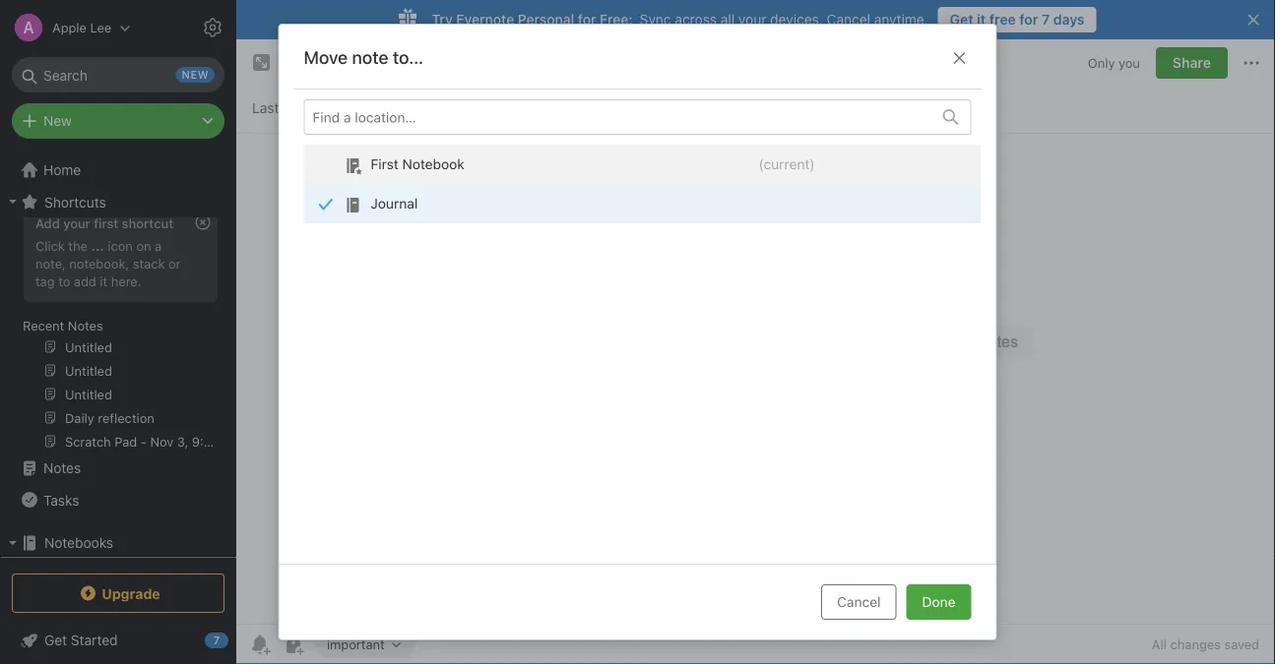 Task type: locate. For each thing, give the bounding box(es) containing it.
cancel left the "done"
[[837, 594, 881, 610]]

for for 7
[[1019, 11, 1038, 28]]

for left 7
[[1019, 11, 1038, 28]]

it
[[977, 11, 986, 28], [100, 274, 108, 288]]

1 vertical spatial first notebook
[[371, 156, 464, 172]]

done
[[922, 594, 956, 610]]

(current)
[[759, 156, 815, 172]]

note,
[[35, 256, 66, 271]]

get it free for 7 days
[[950, 11, 1085, 28]]

expand notebooks image
[[5, 536, 21, 551]]

devices.
[[770, 11, 823, 28]]

1 horizontal spatial for
[[1019, 11, 1038, 28]]

days
[[1053, 11, 1085, 28]]

1 horizontal spatial your
[[738, 11, 766, 28]]

all
[[1152, 638, 1167, 652]]

tag
[[35, 274, 55, 288]]

0 horizontal spatial your
[[63, 216, 90, 230]]

first inside row group
[[371, 156, 399, 172]]

notes up tasks
[[43, 460, 81, 477]]

on left nov
[[327, 100, 343, 116]]

2 for from the left
[[1019, 11, 1038, 28]]

for for free:
[[578, 11, 596, 28]]

add
[[35, 216, 60, 230]]

or
[[168, 256, 181, 271]]

1 vertical spatial on
[[136, 238, 151, 253]]

1 vertical spatial cancel
[[837, 594, 881, 610]]

on left a
[[136, 238, 151, 253]]

it inside button
[[977, 11, 986, 28]]

cell inside row group
[[304, 145, 991, 184]]

personal
[[518, 11, 574, 28]]

move note to…
[[304, 47, 423, 68]]

notes inside notes 'link'
[[43, 460, 81, 477]]

for left 'free:'
[[578, 11, 596, 28]]

row containing first notebook
[[294, 145, 991, 184]]

1 vertical spatial it
[[100, 274, 108, 288]]

on
[[327, 100, 343, 116], [136, 238, 151, 253]]

edited
[[283, 100, 323, 116]]

row
[[294, 145, 991, 184]]

new
[[43, 113, 72, 129]]

cancel inside 'button'
[[837, 594, 881, 610]]

1 horizontal spatial on
[[327, 100, 343, 116]]

you
[[1119, 55, 1140, 70]]

add
[[74, 274, 96, 288]]

shortcuts button
[[0, 186, 227, 218]]

1 for from the left
[[578, 11, 596, 28]]

it right get
[[977, 11, 986, 28]]

0 vertical spatial it
[[977, 11, 986, 28]]

your down shortcuts at the top left of the page
[[63, 216, 90, 230]]

the
[[68, 238, 88, 253]]

here.
[[111, 274, 141, 288]]

None search field
[[26, 57, 211, 93]]

0 vertical spatial notebook
[[351, 55, 409, 70]]

cell
[[304, 145, 991, 184]]

0 vertical spatial first
[[321, 55, 347, 70]]

cancel
[[827, 11, 870, 28], [837, 594, 881, 610]]

cancel right devices.
[[827, 11, 870, 28]]

anytime.
[[874, 11, 928, 28]]

notes
[[68, 318, 103, 333], [43, 460, 81, 477]]

1 vertical spatial notes
[[43, 460, 81, 477]]

first
[[94, 216, 118, 230]]

first up journal
[[371, 156, 399, 172]]

notebooks
[[44, 535, 113, 551]]

your
[[738, 11, 766, 28], [63, 216, 90, 230]]

notebook up 3,
[[351, 55, 409, 70]]

group containing add your first shortcut
[[0, 197, 227, 461]]

notebook
[[351, 55, 409, 70], [402, 156, 464, 172]]

first notebook inside row group
[[371, 156, 464, 172]]

1 horizontal spatial it
[[977, 11, 986, 28]]

Find a location field
[[294, 89, 991, 564]]

your right all on the right of the page
[[738, 11, 766, 28]]

0 horizontal spatial on
[[136, 238, 151, 253]]

1 vertical spatial your
[[63, 216, 90, 230]]

0 vertical spatial on
[[327, 100, 343, 116]]

all
[[720, 11, 735, 28]]

row group
[[294, 145, 991, 224]]

0 horizontal spatial for
[[578, 11, 596, 28]]

first
[[321, 55, 347, 70], [371, 156, 399, 172]]

for
[[578, 11, 596, 28], [1019, 11, 1038, 28]]

it down the notebook,
[[100, 274, 108, 288]]

1 horizontal spatial first
[[371, 156, 399, 172]]

last
[[252, 100, 279, 116]]

1 vertical spatial first
[[371, 156, 399, 172]]

notes right recent
[[68, 318, 103, 333]]

notebook inside row group
[[402, 156, 464, 172]]

to
[[58, 274, 70, 288]]

on inside icon on a note, notebook, stack or tag to add it here.
[[136, 238, 151, 253]]

notebook up journal
[[402, 156, 464, 172]]

first notebook
[[321, 55, 409, 70], [371, 156, 464, 172]]

0 horizontal spatial first
[[321, 55, 347, 70]]

tasks button
[[0, 484, 227, 516]]

0 vertical spatial first notebook
[[321, 55, 409, 70]]

last edited on nov 3, 2023
[[252, 100, 424, 116]]

tree
[[0, 155, 236, 665]]

1 vertical spatial notebook
[[402, 156, 464, 172]]

important
[[327, 637, 385, 652]]

0 horizontal spatial it
[[100, 274, 108, 288]]

group
[[0, 197, 227, 461]]

home link
[[0, 155, 236, 186]]

add tag image
[[282, 633, 305, 657]]

7
[[1042, 11, 1050, 28]]

for inside the "get it free for 7 days" button
[[1019, 11, 1038, 28]]

changes
[[1170, 638, 1221, 652]]

first left note
[[321, 55, 347, 70]]

add your first shortcut
[[35, 216, 173, 230]]

important button
[[315, 631, 415, 659]]

row group containing first notebook
[[294, 145, 991, 224]]

cell containing first notebook
[[304, 145, 991, 184]]

journal
[[371, 195, 418, 212]]

note window element
[[236, 39, 1275, 665]]



Task type: vqa. For each thing, say whether or not it's contained in the screenshot.
tree containing Home
yes



Task type: describe. For each thing, give the bounding box(es) containing it.
home
[[43, 162, 81, 178]]

cancel button
[[821, 585, 896, 620]]

2023
[[391, 100, 424, 116]]

share
[[1173, 55, 1211, 71]]

a
[[155, 238, 162, 253]]

Find a location… text field
[[305, 101, 931, 133]]

stack
[[133, 256, 165, 271]]

group inside tree
[[0, 197, 227, 461]]

free:
[[600, 11, 633, 28]]

notebook inside first notebook button
[[351, 55, 409, 70]]

icon on a note, notebook, stack or tag to add it here.
[[35, 238, 181, 288]]

it inside icon on a note, notebook, stack or tag to add it here.
[[100, 274, 108, 288]]

shortcut
[[122, 216, 173, 230]]

click
[[35, 238, 65, 253]]

done button
[[906, 585, 971, 620]]

0 vertical spatial notes
[[68, 318, 103, 333]]

upgrade button
[[12, 574, 224, 613]]

add a reminder image
[[248, 633, 272, 657]]

3,
[[375, 100, 387, 116]]

across
[[675, 11, 717, 28]]

get it free for 7 days button
[[938, 7, 1096, 32]]

recent
[[23, 318, 64, 333]]

note
[[352, 47, 388, 68]]

get
[[950, 11, 973, 28]]

notes link
[[0, 453, 227, 484]]

notebook,
[[69, 256, 129, 271]]

tasks
[[43, 492, 79, 508]]

0 vertical spatial cancel
[[827, 11, 870, 28]]

saved
[[1224, 638, 1259, 652]]

first notebook inside button
[[321, 55, 409, 70]]

evernote
[[456, 11, 514, 28]]

try
[[432, 11, 453, 28]]

journal cell
[[304, 184, 991, 224]]

Note Editor text field
[[236, 134, 1275, 624]]

upgrade
[[102, 586, 160, 602]]

first notebook button
[[296, 49, 416, 77]]

free
[[989, 11, 1016, 28]]

expand note image
[[250, 51, 274, 75]]

notebooks link
[[0, 528, 227, 559]]

move
[[304, 47, 348, 68]]

only you
[[1088, 55, 1140, 70]]

to…
[[393, 47, 423, 68]]

click the ...
[[35, 238, 104, 253]]

on inside note window element
[[327, 100, 343, 116]]

try evernote personal for free: sync across all your devices. cancel anytime.
[[432, 11, 928, 28]]

icon
[[108, 238, 133, 253]]

your inside group
[[63, 216, 90, 230]]

all changes saved
[[1152, 638, 1259, 652]]

only
[[1088, 55, 1115, 70]]

settings image
[[201, 16, 224, 39]]

new button
[[12, 103, 224, 139]]

close image
[[948, 46, 971, 70]]

journal row
[[294, 184, 991, 224]]

sync
[[640, 11, 671, 28]]

tree containing home
[[0, 155, 236, 665]]

recent notes
[[23, 318, 103, 333]]

first inside button
[[321, 55, 347, 70]]

...
[[91, 238, 104, 253]]

Search text field
[[26, 57, 211, 93]]

shortcuts
[[44, 194, 106, 210]]

share button
[[1156, 47, 1228, 79]]

0 vertical spatial your
[[738, 11, 766, 28]]

nov
[[346, 100, 371, 116]]



